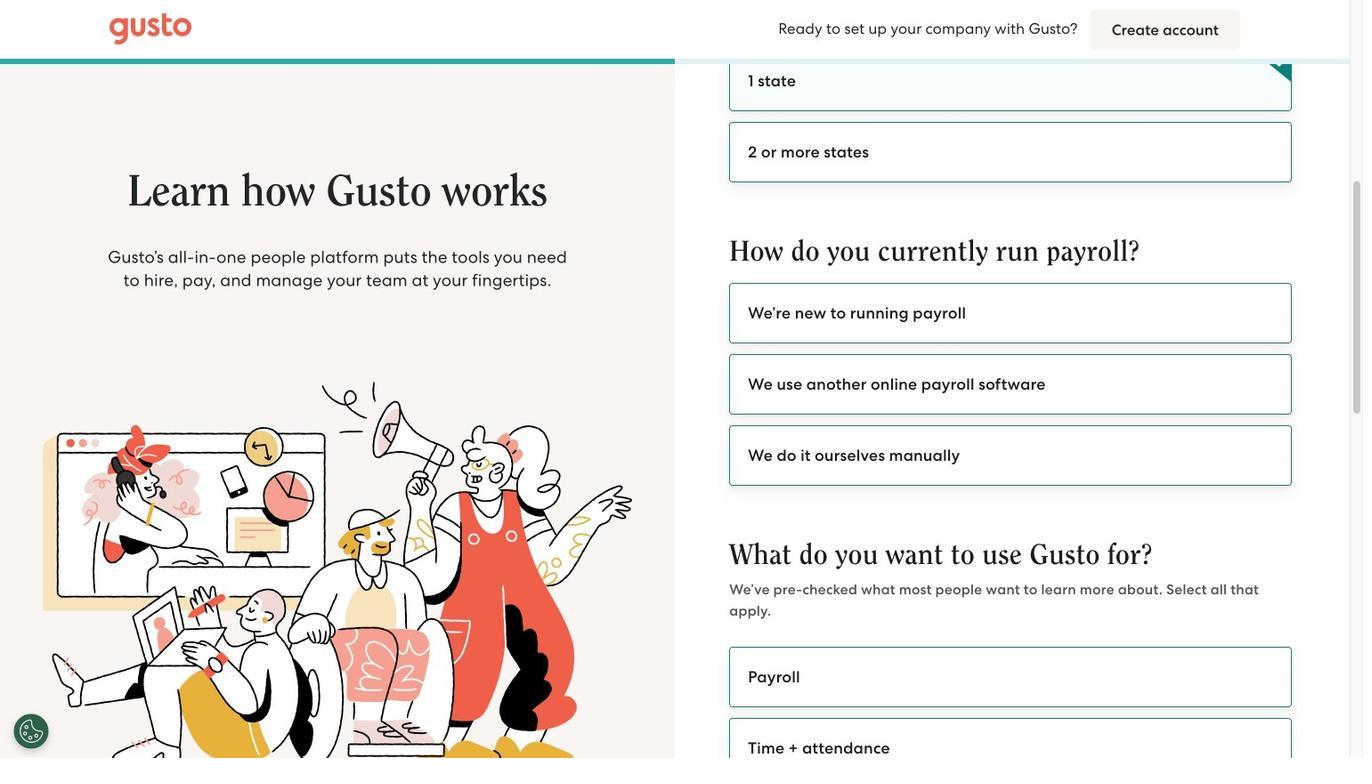 Task type: vqa. For each thing, say whether or not it's contained in the screenshot.
Happy employers using HR operating systems Image
yes



Task type: locate. For each thing, give the bounding box(es) containing it.
happy employers using hr operating systems image
[[0, 382, 675, 759]]



Task type: describe. For each thing, give the bounding box(es) containing it.
online payroll services, hr, and benefits | gusto image
[[110, 13, 191, 45]]



